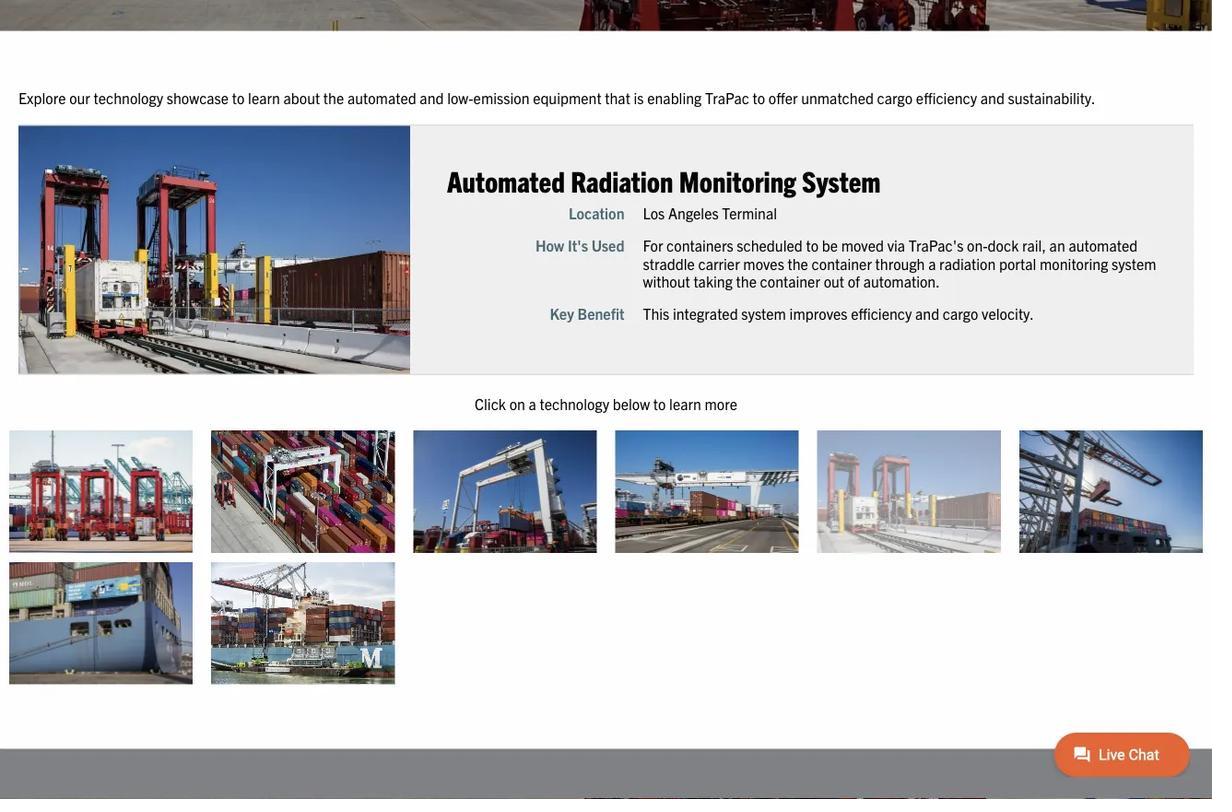 Task type: locate. For each thing, give the bounding box(es) containing it.
1 vertical spatial system
[[741, 304, 786, 322]]

monitoring
[[1040, 254, 1108, 272]]

key benefit
[[550, 304, 624, 322]]

automated
[[347, 89, 416, 107], [1069, 236, 1138, 255]]

it's
[[568, 236, 588, 255]]

and down automation.
[[915, 304, 939, 322]]

1 horizontal spatial system
[[1112, 254, 1156, 272]]

technology right our
[[94, 89, 163, 107]]

0 vertical spatial efficiency
[[916, 89, 977, 107]]

on
[[509, 394, 525, 413]]

1 vertical spatial automated
[[1069, 236, 1138, 255]]

technology
[[94, 89, 163, 107], [540, 394, 609, 413]]

unmatched
[[801, 89, 874, 107]]

to right below on the right
[[653, 394, 666, 413]]

emission
[[473, 89, 529, 107]]

containers
[[667, 236, 733, 255]]

system right monitoring
[[1112, 254, 1156, 272]]

for containers scheduled to be moved via trapac's on-dock rail, an automated straddle carrier moves the container through a radiation portal monitoring system without taking the container out of automation.
[[643, 236, 1156, 290]]

of
[[848, 272, 860, 290]]

more
[[705, 394, 737, 413]]

and left sustainability.
[[981, 89, 1005, 107]]

carrier
[[698, 254, 740, 272]]

technology left below on the right
[[540, 394, 609, 413]]

0 vertical spatial trapac los angeles automated radiation scanning image
[[18, 126, 410, 374]]

to
[[232, 89, 245, 107], [753, 89, 765, 107], [806, 236, 819, 255], [653, 394, 666, 413]]

1 vertical spatial trapac los angeles automated radiation scanning image
[[817, 430, 1001, 553]]

automation.
[[863, 272, 940, 290]]

below
[[613, 394, 650, 413]]

to right 'showcase'
[[232, 89, 245, 107]]

learn left about
[[248, 89, 280, 107]]

cargo right unmatched
[[877, 89, 913, 107]]

0 vertical spatial technology
[[94, 89, 163, 107]]

the right about
[[323, 89, 344, 107]]

about
[[283, 89, 320, 107]]

footer
[[0, 749, 1212, 799]]

cargo left velocity.
[[943, 304, 978, 322]]

learn
[[248, 89, 280, 107], [669, 394, 701, 413]]

a right through
[[928, 254, 936, 272]]

container
[[812, 254, 872, 272], [760, 272, 820, 290]]

0 horizontal spatial the
[[323, 89, 344, 107]]

our
[[69, 89, 90, 107]]

1 vertical spatial cargo
[[943, 304, 978, 322]]

0 vertical spatial a
[[928, 254, 936, 272]]

0 horizontal spatial automated
[[347, 89, 416, 107]]

0 vertical spatial cargo
[[877, 89, 913, 107]]

and left low- at top
[[420, 89, 444, 107]]

1 horizontal spatial a
[[928, 254, 936, 272]]

the right taking
[[736, 272, 757, 290]]

straddle
[[643, 254, 695, 272]]

0 horizontal spatial learn
[[248, 89, 280, 107]]

0 horizontal spatial and
[[420, 89, 444, 107]]

on-
[[967, 236, 988, 255]]

used
[[591, 236, 624, 255]]

improves
[[790, 304, 848, 322]]

system down moves
[[741, 304, 786, 322]]

location
[[569, 204, 624, 222]]

1 horizontal spatial cargo
[[943, 304, 978, 322]]

efficiency
[[916, 89, 977, 107], [851, 304, 912, 322]]

container up this integrated system improves efficiency and cargo velocity. in the right top of the page
[[812, 254, 872, 272]]

0 horizontal spatial a
[[529, 394, 536, 413]]

system
[[802, 162, 881, 198]]

integrated
[[673, 304, 738, 322]]

and
[[420, 89, 444, 107], [981, 89, 1005, 107], [915, 304, 939, 322]]

trapac los angeles automated radiation scanning image
[[18, 126, 410, 374], [817, 430, 1001, 553]]

1 horizontal spatial automated
[[1069, 236, 1138, 255]]

explore
[[18, 89, 66, 107]]

dock
[[988, 236, 1019, 255]]

showcase
[[167, 89, 229, 107]]

the right moves
[[788, 254, 808, 272]]

learn left more
[[669, 394, 701, 413]]

the
[[323, 89, 344, 107], [788, 254, 808, 272], [736, 272, 757, 290]]

1 vertical spatial efficiency
[[851, 304, 912, 322]]

system inside for containers scheduled to be moved via trapac's on-dock rail, an automated straddle carrier moves the container through a radiation portal monitoring system without taking the container out of automation.
[[1112, 254, 1156, 272]]

to left the be
[[806, 236, 819, 255]]

that
[[605, 89, 630, 107]]

through
[[875, 254, 925, 272]]

0 vertical spatial system
[[1112, 254, 1156, 272]]

be
[[822, 236, 838, 255]]

0 horizontal spatial system
[[741, 304, 786, 322]]

monitoring
[[679, 162, 796, 198]]

0 vertical spatial learn
[[248, 89, 280, 107]]

a right on
[[529, 394, 536, 413]]

without
[[643, 272, 690, 290]]

trapac's
[[909, 236, 964, 255]]

1 horizontal spatial efficiency
[[916, 89, 977, 107]]

0 horizontal spatial efficiency
[[851, 304, 912, 322]]

automated left low- at top
[[347, 89, 416, 107]]

1 vertical spatial technology
[[540, 394, 609, 413]]

cargo
[[877, 89, 913, 107], [943, 304, 978, 322]]

automated right an
[[1069, 236, 1138, 255]]

a
[[928, 254, 936, 272], [529, 394, 536, 413]]

scheduled
[[737, 236, 803, 255]]

system
[[1112, 254, 1156, 272], [741, 304, 786, 322]]

1 horizontal spatial learn
[[669, 394, 701, 413]]



Task type: describe. For each thing, give the bounding box(es) containing it.
a inside for containers scheduled to be moved via trapac's on-dock rail, an automated straddle carrier moves the container through a radiation portal monitoring system without taking the container out of automation.
[[928, 254, 936, 272]]

an
[[1050, 236, 1065, 255]]

is
[[634, 89, 644, 107]]

1 horizontal spatial and
[[915, 304, 939, 322]]

portal
[[999, 254, 1036, 272]]

how
[[536, 236, 564, 255]]

2 horizontal spatial the
[[788, 254, 808, 272]]

2 horizontal spatial and
[[981, 89, 1005, 107]]

0 vertical spatial automated
[[347, 89, 416, 107]]

click on a technology below to learn more
[[475, 394, 737, 413]]

automated inside for containers scheduled to be moved via trapac's on-dock rail, an automated straddle carrier moves the container through a radiation portal monitoring system without taking the container out of automation.
[[1069, 236, 1138, 255]]

explore our technology showcase to learn about the automated and low-emission equipment that is enabling trapac to offer unmatched cargo efficiency and sustainability.
[[18, 89, 1095, 107]]

los angeles terminal
[[643, 204, 777, 222]]

terminal
[[722, 204, 777, 222]]

angeles
[[668, 204, 719, 222]]

this integrated system improves efficiency and cargo velocity.
[[643, 304, 1034, 322]]

0 horizontal spatial cargo
[[877, 89, 913, 107]]

via
[[887, 236, 905, 255]]

1 horizontal spatial technology
[[540, 394, 609, 413]]

benefit
[[577, 304, 624, 322]]

this
[[643, 304, 669, 322]]

key
[[550, 304, 574, 322]]

moves
[[743, 254, 784, 272]]

to inside for containers scheduled to be moved via trapac's on-dock rail, an automated straddle carrier moves the container through a radiation portal monitoring system without taking the container out of automation.
[[806, 236, 819, 255]]

rail,
[[1022, 236, 1046, 255]]

radiation
[[571, 162, 673, 198]]

1 horizontal spatial the
[[736, 272, 757, 290]]

enabling
[[647, 89, 702, 107]]

how it's used
[[536, 236, 624, 255]]

equipment
[[533, 89, 602, 107]]

0 horizontal spatial trapac los angeles automated radiation scanning image
[[18, 126, 410, 374]]

radiation
[[939, 254, 996, 272]]

to left 'offer'
[[753, 89, 765, 107]]

1 vertical spatial a
[[529, 394, 536, 413]]

sustainability.
[[1008, 89, 1095, 107]]

container down the scheduled
[[760, 272, 820, 290]]

0 horizontal spatial technology
[[94, 89, 163, 107]]

trapac
[[705, 89, 749, 107]]

taking
[[694, 272, 733, 290]]

low-
[[447, 89, 473, 107]]

automated radiation monitoring system main content
[[0, 86, 1212, 694]]

automated radiation monitoring system
[[447, 162, 881, 198]]

for
[[643, 236, 663, 255]]

1 horizontal spatial trapac los angeles automated radiation scanning image
[[817, 430, 1001, 553]]

los
[[643, 204, 665, 222]]

1 vertical spatial learn
[[669, 394, 701, 413]]

offer
[[769, 89, 798, 107]]

out
[[824, 272, 844, 290]]

velocity.
[[982, 304, 1034, 322]]

moved
[[841, 236, 884, 255]]

automated
[[447, 162, 565, 198]]

click
[[475, 394, 506, 413]]



Task type: vqa. For each thing, say whether or not it's contained in the screenshot.
straddle
yes



